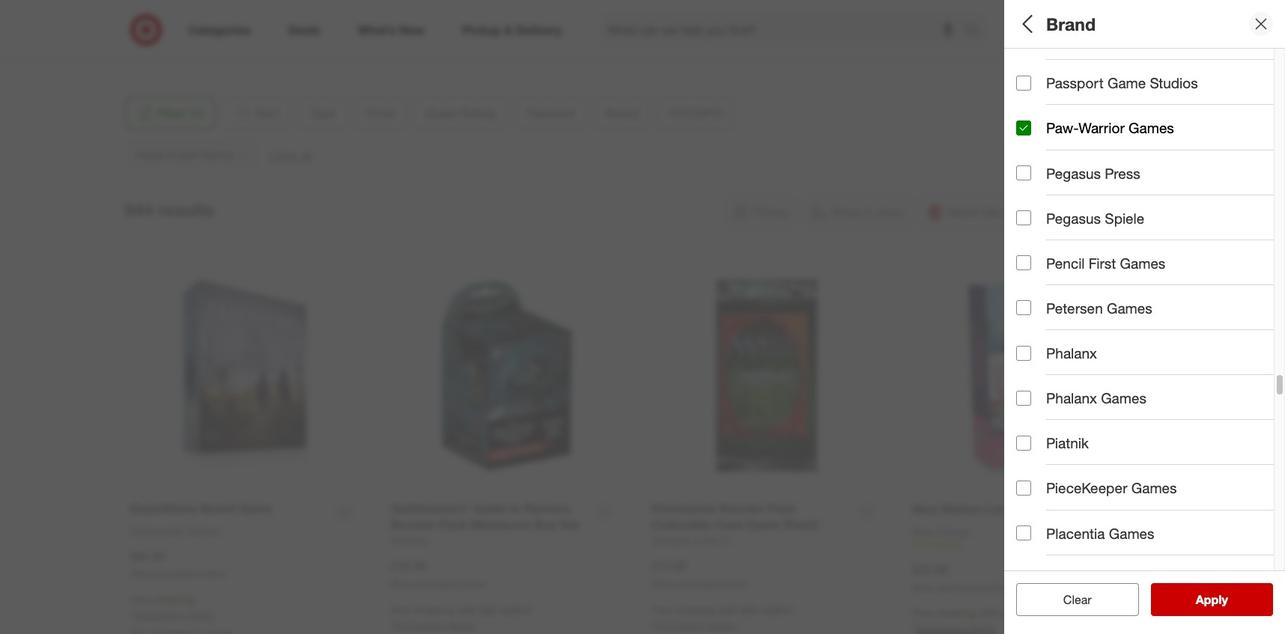 Task type: locate. For each thing, give the bounding box(es) containing it.
Paw-Warrior Games checkbox
[[1016, 121, 1031, 136]]

1 horizontal spatial with
[[718, 604, 738, 616]]

2
[[1281, 288, 1285, 301]]

when down "$20.99"
[[912, 582, 936, 594]]

phalanx
[[1046, 345, 1097, 362], [1046, 390, 1097, 407]]

spiele
[[1105, 209, 1145, 227]]

entertainment
[[1111, 570, 1201, 587]]

playroom entertainment
[[1046, 570, 1201, 587]]

exclusions down the $84.95 when purchased online
[[134, 609, 184, 622]]

1 clear from the left
[[1056, 592, 1084, 607]]

2 phalanx from the top
[[1046, 390, 1097, 407]]

1 vertical spatial brand
[[1016, 269, 1057, 286]]

results right 944
[[158, 199, 214, 220]]

0 horizontal spatial with
[[458, 604, 477, 616]]

1 horizontal spatial exclusions
[[395, 619, 445, 632]]

purchased for $20.99
[[938, 582, 981, 594]]

shipping down the $84.95 when purchased online
[[154, 593, 194, 606]]

trading
[[1205, 78, 1239, 91]]

with down the "$20.99 when purchased online"
[[979, 607, 998, 620]]

0 horizontal spatial orders*
[[500, 604, 534, 616]]

see results
[[1180, 592, 1244, 607]]

1 horizontal spatial games;
[[1113, 78, 1149, 91]]

card
[[1087, 78, 1110, 91]]

0 vertical spatial brand
[[1046, 13, 1096, 34]]

1 link
[[912, 540, 1144, 553]]

2 horizontal spatial exclusions
[[655, 619, 705, 632]]

apply. down the '$18.99 when purchased online'
[[448, 619, 476, 632]]

1 horizontal spatial results
[[1205, 592, 1244, 607]]

clear inside brand dialog
[[1064, 592, 1092, 607]]

game
[[1108, 74, 1146, 92]]

2 horizontal spatial with
[[979, 607, 998, 620]]

0 horizontal spatial exclusions
[[134, 609, 184, 622]]

purchased inside $15.95 when purchased online
[[677, 579, 720, 590]]

1 horizontal spatial free shipping with $35 orders* * exclusions apply.
[[652, 604, 794, 632]]

0 vertical spatial results
[[158, 199, 214, 220]]

$15.95 when purchased online
[[652, 559, 747, 590]]

online inside $15.95 when purchased online
[[723, 579, 747, 590]]

2 horizontal spatial $35
[[1001, 607, 1018, 620]]

purchased for $18.99
[[417, 579, 460, 590]]

exclusions for $18.99
[[395, 619, 445, 632]]

online
[[201, 569, 225, 580], [462, 579, 486, 590], [723, 579, 747, 590], [983, 582, 1007, 594]]

exclusions down $15.95 when purchased online
[[655, 619, 705, 632]]

apply.
[[187, 609, 215, 622], [448, 619, 476, 632], [708, 619, 737, 632]]

1 horizontal spatial orders*
[[760, 604, 794, 616]]

exclusions inside the "free shipping * * exclusions apply."
[[134, 609, 184, 622]]

when inside the $84.95 when purchased online
[[130, 569, 154, 580]]

online for $84.95
[[201, 569, 225, 580]]

stock
[[1138, 377, 1173, 394]]

paw-warrior games
[[1046, 119, 1174, 137]]

$35 for $18.99
[[480, 604, 497, 616]]

0 horizontal spatial $35
[[480, 604, 497, 616]]

1 horizontal spatial exclusions apply. button
[[395, 619, 476, 634]]

commerce
[[163, 12, 215, 25]]

games
[[1129, 119, 1174, 137], [1120, 255, 1166, 272], [1107, 300, 1153, 317], [1101, 390, 1147, 407], [1132, 480, 1177, 497], [1109, 525, 1155, 542]]

games for placentia games
[[1109, 525, 1155, 542]]

board
[[1016, 78, 1045, 91]]

when inside the '$18.99 when purchased online'
[[391, 579, 414, 590]]

shipping down the '$18.99 when purchased online'
[[415, 604, 455, 616]]

brand right all
[[1046, 13, 1096, 34]]

exclusions apply. button down $15.95 when purchased online
[[655, 619, 737, 634]]

orders*
[[500, 604, 534, 616], [760, 604, 794, 616], [1021, 607, 1055, 620]]

free
[[130, 593, 151, 606], [391, 604, 412, 616], [652, 604, 672, 616], [912, 607, 933, 620]]

0 horizontal spatial apply.
[[187, 609, 215, 622]]

free down $84.95
[[130, 593, 151, 606]]

2 horizontal spatial games;
[[1190, 288, 1227, 301]]

Pegasus Press checkbox
[[1016, 166, 1031, 181]]

1 pegasus from the top
[[1046, 164, 1101, 182]]

when inside the "$20.99 when purchased online"
[[912, 582, 936, 594]]

clear inside all filters dialog
[[1056, 592, 1084, 607]]

$15;
[[1045, 131, 1065, 143]]

purchased inside the '$18.99 when purchased online'
[[417, 579, 460, 590]]

1 phalanx from the top
[[1046, 345, 1097, 362]]

with for $15.95
[[718, 604, 738, 616]]

with for $18.99
[[458, 604, 477, 616]]

0 horizontal spatial free shipping with $35 orders* * exclusions apply.
[[391, 604, 534, 632]]

purchased inside the $84.95 when purchased online
[[156, 569, 199, 580]]

brand for brand 0-hr art & technology; 25th century games; 2f-spiele; 2
[[1016, 269, 1057, 286]]

wi
[[186, 27, 199, 40]]

results for 944 results
[[158, 199, 214, 220]]

$35 for $20.99
[[1001, 607, 1018, 620]]

featured button
[[1016, 206, 1285, 258]]

games;
[[1048, 78, 1084, 91], [1113, 78, 1149, 91], [1190, 288, 1227, 301]]

$25
[[1126, 131, 1142, 143]]

fpo/apo
[[1016, 326, 1081, 344]]

when for $15.95
[[652, 579, 675, 590]]

when down $18.99
[[391, 579, 414, 590]]

0 vertical spatial pegasus
[[1046, 164, 1101, 182]]

$50;
[[1160, 131, 1180, 143]]

$15
[[1068, 131, 1085, 143]]

when down $15.95
[[652, 579, 675, 590]]

1 vertical spatial pegasus
[[1046, 209, 1101, 227]]

2 horizontal spatial exclusions apply. button
[[655, 619, 737, 634]]

free down $15.95
[[652, 604, 672, 616]]

$35
[[480, 604, 497, 616], [741, 604, 757, 616], [1001, 607, 1018, 620]]

clear all
[[1056, 592, 1099, 607]]

pegasus down rating
[[1046, 209, 1101, 227]]

games; right card
[[1113, 78, 1149, 91]]

placentia games
[[1046, 525, 1155, 542]]

studios
[[1150, 74, 1198, 92]]

purchased inside the "$20.99 when purchased online"
[[938, 582, 981, 594]]

of
[[1121, 377, 1134, 394]]

$25;
[[1103, 131, 1123, 143]]

exclusions
[[134, 609, 184, 622], [395, 619, 445, 632], [655, 619, 705, 632]]

results
[[158, 199, 214, 220], [1205, 592, 1244, 607]]

2 horizontal spatial orders*
[[1021, 607, 1055, 620]]

all
[[1088, 592, 1099, 607]]

when inside $15.95 when purchased online
[[652, 579, 675, 590]]

$84.95
[[130, 549, 166, 564]]

$35 down the '$18.99 when purchased online'
[[480, 604, 497, 616]]

games; left the 2f-
[[1190, 288, 1227, 301]]

clear
[[1056, 592, 1084, 607], [1064, 592, 1092, 607]]

games; inside the brand 0-hr art & technology; 25th century games; 2f-spiele; 2
[[1190, 288, 1227, 301]]

online inside the "$20.99 when purchased online"
[[983, 582, 1007, 594]]

purchased
[[156, 569, 199, 580], [417, 579, 460, 590], [677, 579, 720, 590], [938, 582, 981, 594]]

free for $15.95
[[652, 604, 672, 616]]

0 horizontal spatial exclusions apply. button
[[134, 608, 215, 623]]

online inside the '$18.99 when purchased online'
[[462, 579, 486, 590]]

all filters dialog
[[1004, 0, 1285, 634]]

clear for clear all
[[1056, 592, 1084, 607]]

spiele;
[[1246, 288, 1278, 301]]

0 vertical spatial phalanx
[[1046, 345, 1097, 362]]

free down "$20.99"
[[912, 607, 933, 620]]

Phalanx Games checkbox
[[1016, 391, 1031, 406]]

pegasus down $15
[[1046, 164, 1101, 182]]

brand inside brand dialog
[[1046, 13, 1096, 34]]

2 clear from the left
[[1064, 592, 1092, 607]]

brand inside the brand 0-hr art & technology; 25th century games; 2f-spiele; 2
[[1016, 269, 1057, 286]]

when for $18.99
[[391, 579, 414, 590]]

with down the '$18.99 when purchased online'
[[458, 604, 477, 616]]

2 horizontal spatial apply.
[[708, 619, 737, 632]]

exclusions apply. button down the $84.95 when purchased online
[[134, 608, 215, 623]]

pegasus
[[1046, 164, 1101, 182], [1046, 209, 1101, 227]]

free shipping with $35 orders* * exclusions apply. down the '$18.99 when purchased online'
[[391, 604, 534, 632]]

filters
[[1042, 13, 1088, 34]]

0 horizontal spatial results
[[158, 199, 214, 220]]

apply. down $15.95 when purchased online
[[708, 619, 737, 632]]

purchased down $15.95
[[677, 579, 720, 590]]

exclusions down the '$18.99 when purchased online'
[[395, 619, 445, 632]]

,
[[180, 27, 183, 40]]

phalanx down fpo/apo
[[1046, 345, 1097, 362]]

pegasus for pegasus spiele
[[1046, 209, 1101, 227]]

free shipping with $35 orders* * exclusions apply. down $15.95 when purchased online
[[652, 604, 794, 632]]

with
[[458, 604, 477, 616], [718, 604, 738, 616], [979, 607, 998, 620]]

orders* for $20.99
[[1021, 607, 1055, 620]]

What can we help you find? suggestions appear below search field
[[599, 13, 969, 46]]

hr
[[1026, 288, 1037, 301]]

purchased down $18.99
[[417, 579, 460, 590]]

$35 down $15.95 when purchased online
[[741, 604, 757, 616]]

shipping for $18.99
[[415, 604, 455, 616]]

apply. down the $84.95 when purchased online
[[187, 609, 215, 622]]

$35 down the "$20.99 when purchased online"
[[1001, 607, 1018, 620]]

brand up "hr"
[[1016, 269, 1057, 286]]

placentia
[[1046, 525, 1105, 542]]

passport game studios
[[1046, 74, 1198, 92]]

results inside button
[[1205, 592, 1244, 607]]

2 free shipping with $35 orders* * exclusions apply. from the left
[[652, 604, 794, 632]]

1 vertical spatial results
[[1205, 592, 1244, 607]]

purchased up the "free shipping * * exclusions apply."
[[156, 569, 199, 580]]

with down $15.95 when purchased online
[[718, 604, 738, 616]]

phalanx up piatnik
[[1046, 390, 1097, 407]]

1 horizontal spatial $35
[[741, 604, 757, 616]]

shipping down $15.95 when purchased online
[[675, 604, 715, 616]]

1 free shipping with $35 orders* * exclusions apply. from the left
[[391, 604, 534, 632]]

2835
[[137, 12, 160, 25]]

fitchburg
[[137, 27, 180, 40]]

$20.99
[[912, 562, 948, 577]]

2835 commerce park drive fitchburg , wi 53719 us
[[137, 12, 266, 55]]

free down $18.99
[[391, 604, 412, 616]]

shipping down the "$20.99 when purchased online"
[[936, 607, 976, 620]]

games for petersen games
[[1107, 300, 1153, 317]]

free for $20.99
[[912, 607, 933, 620]]

25th
[[1126, 288, 1147, 301]]

pegasus press
[[1046, 164, 1141, 182]]

2 pegasus from the top
[[1046, 209, 1101, 227]]

exclusions apply. button down the '$18.99 when purchased online'
[[395, 619, 476, 634]]

when down $84.95
[[130, 569, 154, 580]]

purchased down "$20.99"
[[938, 582, 981, 594]]

apply button
[[1151, 584, 1273, 616]]

1 vertical spatial phalanx
[[1046, 390, 1097, 407]]

results right see
[[1205, 592, 1244, 607]]

shipping for $20.99
[[936, 607, 976, 620]]

petersen games
[[1046, 300, 1153, 317]]

purchased for $84.95
[[156, 569, 199, 580]]

fpo/apo button
[[1016, 311, 1285, 363]]

when
[[130, 569, 154, 580], [391, 579, 414, 590], [652, 579, 675, 590], [912, 582, 936, 594]]

all
[[1016, 13, 1037, 34]]

1 horizontal spatial apply.
[[448, 619, 476, 632]]

0-
[[1016, 288, 1026, 301]]

guest rating
[[1016, 169, 1105, 186]]

$84.95 when purchased online
[[130, 549, 225, 580]]

Petersen Games checkbox
[[1016, 301, 1031, 316]]

Piatnik checkbox
[[1016, 436, 1031, 451]]

games; left card
[[1048, 78, 1084, 91]]

online inside the $84.95 when purchased online
[[201, 569, 225, 580]]

featured
[[1016, 216, 1076, 233]]

$35 for $15.95
[[741, 604, 757, 616]]



Task type: describe. For each thing, give the bounding box(es) containing it.
when for $20.99
[[912, 582, 936, 594]]

$20.99 when purchased online
[[912, 562, 1007, 594]]

$0
[[1016, 131, 1027, 143]]

collectible
[[1152, 78, 1202, 91]]

century
[[1150, 288, 1187, 301]]

free for $18.99
[[391, 604, 412, 616]]

brand 0-hr art & technology; 25th century games; 2f-spiele; 2
[[1016, 269, 1285, 301]]

online for $20.99
[[983, 582, 1007, 594]]

exclusions apply. button for $15.95
[[655, 619, 737, 634]]

Passport Game Studios checkbox
[[1016, 75, 1031, 90]]

warrior
[[1079, 119, 1125, 137]]

free inside the "free shipping * * exclusions apply."
[[130, 593, 151, 606]]

orders* for $18.99
[[500, 604, 534, 616]]

purchased for $15.95
[[677, 579, 720, 590]]

clear button
[[1016, 584, 1139, 616]]

apply. for $18.99
[[448, 619, 476, 632]]

free shipping with $35 orders*
[[912, 607, 1055, 620]]

passport
[[1046, 74, 1104, 92]]

price $0  –  $15; $15  –  $25; $25  –  $50; $50  –  $100; $100  –  
[[1016, 111, 1285, 143]]

orders* for $15.95
[[760, 604, 794, 616]]

exclusions apply. button for $18.99
[[395, 619, 476, 634]]

type board games; card games; collectible trading cards; ga
[[1016, 59, 1285, 91]]

free shipping * * exclusions apply.
[[130, 593, 215, 622]]

pegasus for pegasus press
[[1046, 164, 1101, 182]]

piecekeeper
[[1046, 480, 1128, 497]]

pencil
[[1046, 255, 1085, 272]]

clear all button
[[1016, 584, 1139, 616]]

exclusions for $15.95
[[655, 619, 705, 632]]

brand dialog
[[1004, 0, 1285, 634]]

petersen
[[1046, 300, 1103, 317]]

$18.99 when purchased online
[[391, 559, 486, 590]]

* down $18.99
[[391, 619, 395, 632]]

$15.95
[[652, 559, 688, 574]]

phalanx for phalanx
[[1046, 345, 1097, 362]]

$100
[[1246, 131, 1269, 143]]

see
[[1180, 592, 1202, 607]]

944 results
[[125, 199, 214, 220]]

park
[[218, 12, 239, 25]]

* down $15.95
[[652, 619, 655, 632]]

&
[[1057, 288, 1064, 301]]

Pegasus Spiele checkbox
[[1016, 211, 1031, 226]]

* down $84.95
[[130, 609, 134, 622]]

shipping inside the "free shipping * * exclusions apply."
[[154, 593, 194, 606]]

shipping for $15.95
[[675, 604, 715, 616]]

0 horizontal spatial games;
[[1048, 78, 1084, 91]]

clear for clear
[[1064, 592, 1092, 607]]

53719
[[201, 27, 231, 40]]

$18.99
[[391, 559, 427, 574]]

with for $20.99
[[979, 607, 998, 620]]

games for phalanx games
[[1101, 390, 1147, 407]]

phalanx for phalanx games
[[1046, 390, 1097, 407]]

search
[[959, 24, 995, 39]]

games for piecekeeper games
[[1132, 480, 1177, 497]]

playroom
[[1046, 570, 1107, 587]]

apply. inside the "free shipping * * exclusions apply."
[[187, 609, 215, 622]]

online for $15.95
[[723, 579, 747, 590]]

Include out of stock checkbox
[[1016, 378, 1031, 393]]

phalanx games
[[1046, 390, 1147, 407]]

piecekeeper games
[[1046, 480, 1177, 497]]

pencil first games
[[1046, 255, 1166, 272]]

2f-
[[1230, 288, 1246, 301]]

technology;
[[1067, 288, 1123, 301]]

Placentia Games checkbox
[[1016, 526, 1031, 541]]

include
[[1046, 377, 1093, 394]]

results for see results
[[1205, 592, 1244, 607]]

Phalanx checkbox
[[1016, 346, 1031, 361]]

PieceKeeper Games checkbox
[[1016, 481, 1031, 496]]

online for $18.99
[[462, 579, 486, 590]]

all filters
[[1016, 13, 1088, 34]]

when for $84.95
[[130, 569, 154, 580]]

$100;
[[1218, 131, 1243, 143]]

guest
[[1016, 169, 1056, 186]]

1
[[959, 541, 964, 552]]

* down the $84.95 when purchased online
[[194, 593, 198, 606]]

apply. for $15.95
[[708, 619, 737, 632]]

piatnik
[[1046, 435, 1089, 452]]

free shipping with $35 orders* * exclusions apply. for $18.99
[[391, 604, 534, 632]]

944
[[125, 199, 153, 220]]

paw-
[[1046, 119, 1079, 137]]

rating
[[1060, 169, 1105, 186]]

first
[[1089, 255, 1116, 272]]

out
[[1097, 377, 1117, 394]]

ga
[[1275, 78, 1285, 91]]

include out of stock
[[1046, 377, 1173, 394]]

us
[[137, 42, 151, 55]]

press
[[1105, 164, 1141, 182]]

Pencil First Games checkbox
[[1016, 256, 1031, 271]]

brand for brand
[[1046, 13, 1096, 34]]

drive
[[242, 12, 266, 25]]

see results button
[[1151, 584, 1273, 616]]

free shipping with $35 orders* * exclusions apply. for $15.95
[[652, 604, 794, 632]]

$50
[[1183, 131, 1200, 143]]

type
[[1016, 59, 1048, 76]]

price
[[1016, 111, 1052, 129]]

pegasus spiele
[[1046, 209, 1145, 227]]

art
[[1040, 288, 1054, 301]]

search button
[[959, 13, 995, 49]]



Task type: vqa. For each thing, say whether or not it's contained in the screenshot.
dot
no



